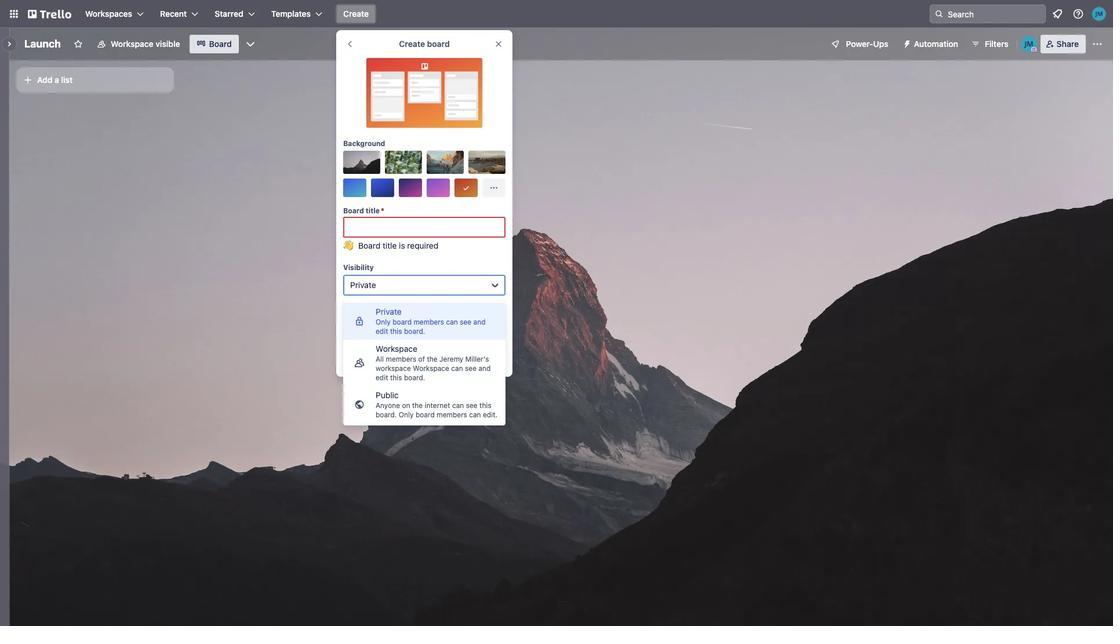 Task type: vqa. For each thing, say whether or not it's contained in the screenshot.
James Peterson (jamespeterson93)
no



Task type: locate. For each thing, give the bounding box(es) containing it.
all
[[376, 355, 384, 364]]

this left with
[[390, 327, 402, 336]]

private up start at the bottom of the page
[[376, 307, 402, 317]]

title left *
[[366, 207, 380, 215]]

0 vertical spatial private
[[350, 280, 376, 290]]

this inside private only board members can see and edit this board.
[[390, 327, 402, 336]]

power-
[[847, 39, 874, 49]]

open information menu image
[[1073, 8, 1085, 20]]

title left is in the left of the page
[[383, 241, 397, 251]]

workspace down workspaces popup button on the left top
[[111, 39, 154, 49]]

workspace
[[111, 39, 154, 49], [376, 344, 418, 354], [413, 364, 450, 373]]

0 vertical spatial edit
[[376, 327, 388, 336]]

a right with
[[424, 332, 429, 342]]

0 vertical spatial create
[[343, 9, 369, 19]]

this down workspace at bottom
[[390, 374, 402, 382]]

private for private
[[350, 280, 376, 290]]

1 horizontal spatial a
[[424, 332, 429, 342]]

0 vertical spatial this
[[390, 327, 402, 336]]

0 horizontal spatial title
[[366, 207, 380, 215]]

template
[[431, 332, 465, 342]]

1 vertical spatial the
[[412, 401, 423, 410]]

on
[[402, 401, 411, 410]]

2 vertical spatial see
[[466, 401, 478, 410]]

is
[[399, 241, 405, 251]]

1 vertical spatial workspace
[[376, 344, 418, 354]]

see inside "public anyone on the internet can see this board. only board members can edit."
[[466, 401, 478, 410]]

return to previous screen image
[[346, 39, 355, 49]]

1 vertical spatial see
[[465, 364, 477, 373]]

edit down workspace at bottom
[[376, 374, 388, 382]]

only up start at the bottom of the page
[[376, 318, 391, 327]]

see
[[460, 318, 472, 327], [465, 364, 477, 373], [466, 401, 478, 410]]

of
[[419, 355, 425, 364], [422, 361, 428, 370]]

create
[[343, 9, 369, 19], [399, 39, 425, 49], [412, 309, 437, 319]]

can inside "workspace all members of the jeremy miller's workspace workspace can see and edit this board."
[[452, 364, 463, 373]]

0 vertical spatial create button
[[337, 5, 376, 23]]

start
[[385, 332, 404, 342]]

private down visibility
[[350, 280, 376, 290]]

board inside "public anyone on the internet can see this board. only board members can edit."
[[416, 411, 435, 419]]

title
[[366, 207, 380, 215], [383, 241, 397, 251]]

a
[[55, 75, 59, 85], [424, 332, 429, 342]]

from
[[399, 352, 414, 360]]

show menu image
[[1092, 38, 1104, 50]]

recent
[[160, 9, 187, 19]]

2 vertical spatial create
[[412, 309, 437, 319]]

create button up return to previous screen icon
[[337, 5, 376, 23]]

Search field
[[945, 5, 1046, 23]]

workspace
[[376, 364, 411, 373]]

1 horizontal spatial only
[[399, 411, 414, 419]]

board.
[[404, 327, 425, 336], [404, 374, 425, 382], [376, 411, 397, 419]]

create for create board
[[399, 39, 425, 49]]

0 vertical spatial members
[[414, 318, 444, 327]]

0 horizontal spatial a
[[55, 75, 59, 85]]

members
[[414, 318, 444, 327], [386, 355, 417, 364], [437, 411, 468, 419]]

workspace visible button
[[90, 35, 187, 53]]

1 vertical spatial only
[[399, 411, 414, 419]]

this inside "public anyone on the internet can see this board. only board members can edit."
[[480, 401, 492, 410]]

starred button
[[208, 5, 262, 23]]

members up start with a template
[[414, 318, 444, 327]]

see inside private only board members can see and edit this board.
[[460, 318, 472, 327]]

board. down terms
[[404, 374, 425, 382]]

2 vertical spatial members
[[437, 411, 468, 419]]

to
[[485, 352, 491, 360]]

2 vertical spatial board.
[[376, 411, 397, 419]]

start with a template
[[385, 332, 465, 342]]

workspace all members of the jeremy miller's workspace workspace can see and edit this board.
[[376, 344, 491, 382]]

board. inside private only board members can see and edit this board.
[[404, 327, 425, 336]]

only inside private only board members can see and edit this board.
[[376, 318, 391, 327]]

only
[[376, 318, 391, 327], [399, 411, 414, 419]]

workspace inside button
[[111, 39, 154, 49]]

power-ups button
[[823, 35, 896, 53]]

agree
[[464, 352, 483, 360]]

license and terms of service
[[360, 361, 455, 370]]

required
[[408, 241, 439, 251]]

can
[[446, 318, 458, 327], [452, 364, 463, 373], [452, 401, 464, 410], [470, 411, 481, 419]]

add a list
[[37, 75, 73, 85]]

1 horizontal spatial the
[[427, 355, 438, 364]]

of inside "workspace all members of the jeremy miller's workspace workspace can see and edit this board."
[[419, 355, 425, 364]]

list
[[61, 75, 73, 85]]

by using images from unsplash, you agree to their
[[343, 352, 491, 370]]

0 vertical spatial the
[[427, 355, 438, 364]]

create button
[[337, 5, 376, 23], [343, 305, 506, 324]]

see right internet
[[466, 401, 478, 410]]

close popover image
[[494, 39, 504, 49]]

starred
[[215, 9, 243, 19]]

terms of service link
[[400, 361, 455, 370]]

a inside button
[[55, 75, 59, 85]]

1 vertical spatial board.
[[404, 374, 425, 382]]

workspace visible
[[111, 39, 180, 49]]

add a list button
[[16, 67, 174, 93]]

a left list
[[55, 75, 59, 85]]

0 vertical spatial board
[[209, 39, 232, 49]]

see inside "workspace all members of the jeremy miller's workspace workspace can see and edit this board."
[[465, 364, 477, 373]]

1 vertical spatial board
[[343, 207, 364, 215]]

1 vertical spatial edit
[[376, 374, 388, 382]]

see down miller's
[[465, 364, 477, 373]]

board right 👋 at the top of page
[[359, 241, 381, 251]]

1 vertical spatial this
[[390, 374, 402, 382]]

members down internet
[[437, 411, 468, 419]]

board
[[209, 39, 232, 49], [343, 207, 364, 215], [359, 241, 381, 251]]

1 vertical spatial a
[[424, 332, 429, 342]]

0 vertical spatial see
[[460, 318, 472, 327]]

can up template
[[446, 318, 458, 327]]

members up workspace at bottom
[[386, 355, 417, 364]]

1 vertical spatial create
[[399, 39, 425, 49]]

board left *
[[343, 207, 364, 215]]

the inside "workspace all members of the jeremy miller's workspace workspace can see and edit this board."
[[427, 355, 438, 364]]

1 vertical spatial board
[[393, 318, 412, 327]]

0 vertical spatial only
[[376, 318, 391, 327]]

board for board
[[209, 39, 232, 49]]

1 edit from the top
[[376, 327, 388, 336]]

None text field
[[343, 217, 506, 238]]

jeremy
[[440, 355, 464, 364]]

create button inside primary "element"
[[337, 5, 376, 23]]

of for workspace
[[419, 355, 425, 364]]

2 vertical spatial this
[[480, 401, 492, 410]]

private only board members can see and edit this board.
[[376, 307, 486, 336]]

only inside "public anyone on the internet can see this board. only board members can edit."
[[399, 411, 414, 419]]

private inside private only board members can see and edit this board.
[[376, 307, 402, 317]]

0 vertical spatial board.
[[404, 327, 425, 336]]

private
[[350, 280, 376, 290], [376, 307, 402, 317]]

share button
[[1041, 35, 1087, 53]]

and up agree
[[474, 318, 486, 327]]

can right internet
[[452, 401, 464, 410]]

can down jeremy
[[452, 364, 463, 373]]

board
[[427, 39, 450, 49], [393, 318, 412, 327], [416, 411, 435, 419]]

workspaces
[[85, 9, 132, 19]]

terms
[[400, 361, 420, 370]]

board. down anyone
[[376, 411, 397, 419]]

can inside private only board members can see and edit this board.
[[446, 318, 458, 327]]

miller's
[[466, 355, 489, 364]]

1 vertical spatial create button
[[343, 305, 506, 324]]

board left customize views image
[[209, 39, 232, 49]]

templates
[[271, 9, 311, 19]]

2 edit from the top
[[376, 374, 388, 382]]

board title *
[[343, 207, 384, 215]]

0 vertical spatial board
[[427, 39, 450, 49]]

back to home image
[[28, 5, 71, 23]]

and
[[474, 318, 486, 327], [385, 361, 398, 370], [479, 364, 491, 373]]

and inside private only board members can see and edit this board.
[[474, 318, 486, 327]]

workspace down unsplash,
[[413, 364, 450, 373]]

and down miller's
[[479, 364, 491, 373]]

1 vertical spatial members
[[386, 355, 417, 364]]

edit
[[376, 327, 388, 336], [376, 374, 388, 382]]

this up 'edit.'
[[480, 401, 492, 410]]

0 horizontal spatial only
[[376, 318, 391, 327]]

edit inside private only board members can see and edit this board.
[[376, 327, 388, 336]]

launch
[[24, 38, 61, 50]]

🍑 image
[[462, 183, 471, 193]]

2 vertical spatial board
[[416, 411, 435, 419]]

only down on
[[399, 411, 414, 419]]

1 horizontal spatial title
[[383, 241, 397, 251]]

see up template
[[460, 318, 472, 327]]

0 vertical spatial a
[[55, 75, 59, 85]]

👋 board title is required
[[343, 241, 439, 251]]

share
[[1057, 39, 1080, 49]]

0 vertical spatial workspace
[[111, 39, 154, 49]]

1 vertical spatial title
[[383, 241, 397, 251]]

the
[[427, 355, 438, 364], [412, 401, 423, 410]]

create button up start with a template
[[343, 305, 506, 324]]

2 vertical spatial workspace
[[413, 364, 450, 373]]

workspace down start at the bottom of the page
[[376, 344, 418, 354]]

1 vertical spatial private
[[376, 307, 402, 317]]

create for the bottommost create button
[[412, 309, 437, 319]]

this
[[390, 327, 402, 336], [390, 374, 402, 382], [480, 401, 492, 410]]

add
[[37, 75, 52, 85]]

unsplash,
[[416, 352, 449, 360]]

sm image
[[898, 35, 915, 51]]

edit up images on the bottom left
[[376, 327, 388, 336]]

0 horizontal spatial the
[[412, 401, 423, 410]]

board. right start at the bottom of the page
[[404, 327, 425, 336]]



Task type: describe. For each thing, give the bounding box(es) containing it.
by
[[343, 352, 352, 360]]

automation button
[[898, 35, 966, 53]]

public anyone on the internet can see this board. only board members can edit.
[[376, 390, 498, 419]]

filters
[[986, 39, 1009, 49]]

power-ups
[[847, 39, 889, 49]]

board. inside "public anyone on the internet can see this board. only board members can edit."
[[376, 411, 397, 419]]

license
[[360, 361, 383, 370]]

the inside "public anyone on the internet can see this board. only board members can edit."
[[412, 401, 423, 410]]

service
[[430, 361, 455, 370]]

of for license
[[422, 361, 428, 370]]

edit.
[[483, 411, 498, 419]]

visible
[[156, 39, 180, 49]]

and down images on the bottom left
[[385, 361, 398, 370]]

0 notifications image
[[1051, 7, 1065, 21]]

background
[[343, 139, 385, 148]]

create board
[[399, 39, 450, 49]]

with
[[406, 332, 422, 342]]

workspaces button
[[78, 5, 151, 23]]

0 vertical spatial title
[[366, 207, 380, 215]]

members inside "workspace all members of the jeremy miller's workspace workspace can see and edit this board."
[[386, 355, 417, 364]]

wave image
[[343, 240, 354, 256]]

automation
[[915, 39, 959, 49]]

this inside "workspace all members of the jeremy miller's workspace workspace can see and edit this board."
[[390, 374, 402, 382]]

edit inside "workspace all members of the jeremy miller's workspace workspace can see and edit this board."
[[376, 374, 388, 382]]

ups
[[874, 39, 889, 49]]

2 vertical spatial board
[[359, 241, 381, 251]]

primary element
[[0, 0, 1114, 28]]

visibility
[[343, 263, 374, 272]]

star or unstar board image
[[74, 39, 83, 49]]

their
[[343, 361, 358, 370]]

search image
[[935, 9, 945, 19]]

board inside private only board members can see and edit this board.
[[393, 318, 412, 327]]

board. inside "workspace all members of the jeremy miller's workspace workspace can see and edit this board."
[[404, 374, 425, 382]]

👋
[[343, 241, 354, 251]]

customize views image
[[245, 38, 256, 50]]

anyone
[[376, 401, 400, 410]]

recent button
[[153, 5, 206, 23]]

this member is an admin of this board. image
[[1032, 47, 1037, 52]]

public
[[376, 390, 399, 400]]

workspace for visible
[[111, 39, 154, 49]]

create inside primary "element"
[[343, 9, 369, 19]]

images
[[373, 352, 397, 360]]

can left 'edit.'
[[470, 411, 481, 419]]

private for private only board members can see and edit this board.
[[376, 307, 402, 317]]

templates button
[[264, 5, 330, 23]]

you
[[451, 352, 462, 360]]

board for board title *
[[343, 207, 364, 215]]

jeremy miller (jeremymiller198) image
[[1093, 7, 1107, 21]]

members inside "public anyone on the internet can see this board. only board members can edit."
[[437, 411, 468, 419]]

a inside button
[[424, 332, 429, 342]]

filters button
[[968, 35, 1013, 53]]

license link
[[360, 361, 383, 370]]

background element
[[343, 151, 506, 197]]

start with a template button
[[343, 328, 506, 347]]

board link
[[189, 35, 239, 53]]

members inside private only board members can see and edit this board.
[[414, 318, 444, 327]]

*
[[381, 207, 384, 215]]

jeremy miller (jeremymiller198) image
[[1021, 36, 1038, 52]]

workspace for all
[[376, 344, 418, 354]]

and inside "workspace all members of the jeremy miller's workspace workspace can see and edit this board."
[[479, 364, 491, 373]]

using
[[354, 352, 372, 360]]

internet
[[425, 401, 451, 410]]

Board name text field
[[19, 35, 67, 53]]

switch to… image
[[8, 8, 20, 20]]



